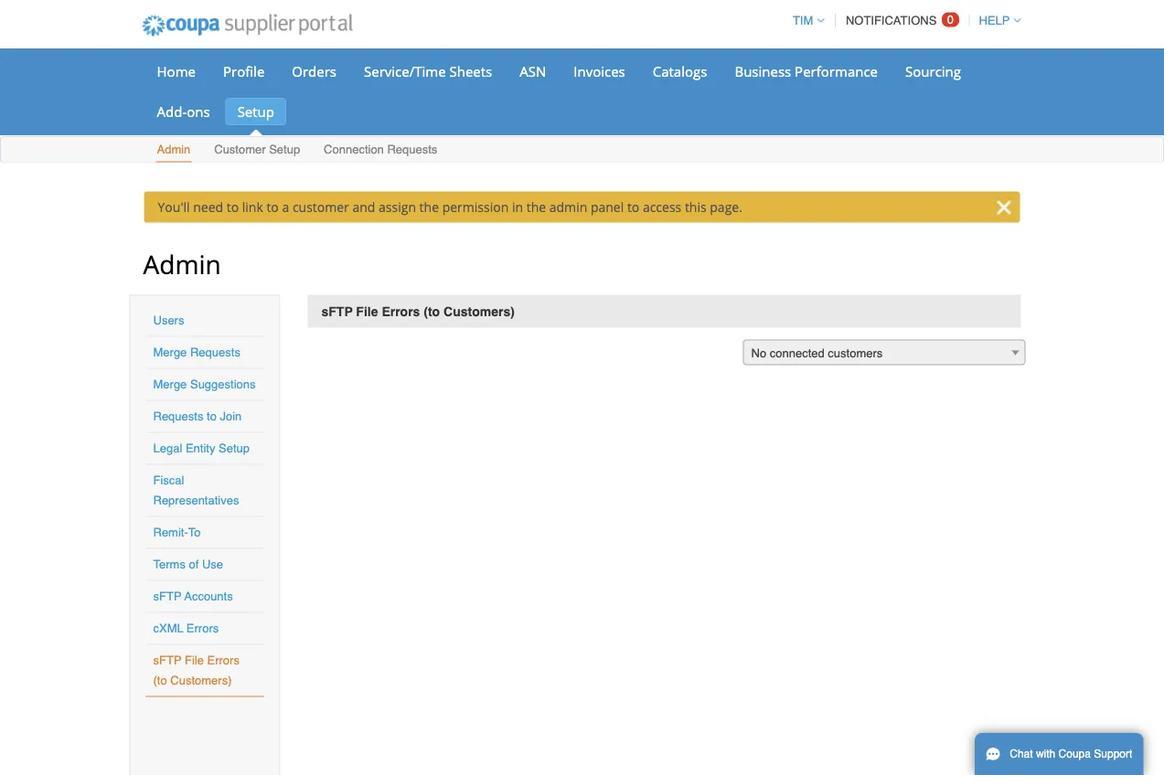 Task type: locate. For each thing, give the bounding box(es) containing it.
1 horizontal spatial customers)
[[444, 304, 515, 319]]

setup down join
[[219, 442, 250, 456]]

to right panel in the right of the page
[[627, 198, 640, 216]]

asn
[[520, 62, 546, 80]]

requests for merge requests
[[190, 346, 240, 359]]

merge for merge suggestions
[[153, 378, 187, 392]]

to
[[188, 526, 201, 540]]

2 vertical spatial sftp
[[153, 654, 182, 668]]

sftp accounts
[[153, 590, 233, 604]]

customer
[[293, 198, 349, 216]]

1 horizontal spatial file
[[356, 304, 378, 319]]

merge down users link
[[153, 346, 187, 359]]

notifications
[[846, 14, 937, 27]]

a
[[282, 198, 289, 216]]

sourcing link
[[894, 58, 973, 85]]

orders
[[292, 62, 337, 80]]

requests up suggestions
[[190, 346, 240, 359]]

admin
[[157, 143, 191, 156], [143, 247, 221, 281]]

(to
[[424, 304, 440, 319], [153, 674, 167, 688]]

coupa supplier portal image
[[129, 3, 365, 48]]

setup right customer
[[269, 143, 300, 156]]

you'll need to link to a customer and assign the permission in the admin panel to access this page.
[[158, 198, 743, 216]]

No connected customers field
[[743, 340, 1026, 366]]

merge requests link
[[153, 346, 240, 359]]

add-
[[157, 102, 187, 121]]

the right assign
[[420, 198, 439, 216]]

1 vertical spatial requests
[[190, 346, 240, 359]]

0 vertical spatial sftp
[[322, 304, 353, 319]]

sourcing
[[906, 62, 961, 80]]

business performance link
[[723, 58, 890, 85]]

1 vertical spatial (to
[[153, 674, 167, 688]]

with
[[1036, 748, 1056, 761]]

the
[[420, 198, 439, 216], [527, 198, 546, 216]]

1 merge from the top
[[153, 346, 187, 359]]

service/time sheets link
[[352, 58, 504, 85]]

page.
[[710, 198, 743, 216]]

cxml errors
[[153, 622, 219, 636]]

panel
[[591, 198, 624, 216]]

representatives
[[153, 494, 239, 508]]

0 vertical spatial admin
[[157, 143, 191, 156]]

1 vertical spatial file
[[185, 654, 204, 668]]

join
[[220, 410, 242, 424]]

customer setup
[[214, 143, 300, 156]]

merge
[[153, 346, 187, 359], [153, 378, 187, 392]]

0 horizontal spatial customers)
[[170, 674, 232, 688]]

chat
[[1010, 748, 1033, 761]]

legal
[[153, 442, 182, 456]]

legal entity setup
[[153, 442, 250, 456]]

0 vertical spatial merge
[[153, 346, 187, 359]]

1 horizontal spatial sftp file errors (to customers)
[[322, 304, 515, 319]]

connected
[[770, 347, 825, 360]]

remit-to link
[[153, 526, 201, 540]]

0 vertical spatial setup
[[237, 102, 274, 121]]

to left link
[[227, 198, 239, 216]]

sftp file errors (to customers)
[[322, 304, 515, 319], [153, 654, 240, 688]]

admin down add-
[[157, 143, 191, 156]]

to
[[227, 198, 239, 216], [267, 198, 279, 216], [627, 198, 640, 216], [207, 410, 217, 424]]

sheets
[[450, 62, 492, 80]]

coupa
[[1059, 748, 1091, 761]]

No connected customers text field
[[744, 341, 1025, 366]]

requests for connection requests
[[387, 143, 438, 156]]

requests up legal in the bottom left of the page
[[153, 410, 203, 424]]

navigation containing notifications 0
[[785, 3, 1021, 38]]

1 horizontal spatial the
[[527, 198, 546, 216]]

add-ons
[[157, 102, 210, 121]]

1 vertical spatial customers)
[[170, 674, 232, 688]]

admin down the you'll
[[143, 247, 221, 281]]

cxml
[[153, 622, 183, 636]]

no
[[751, 347, 767, 360]]

navigation
[[785, 3, 1021, 38]]

0 horizontal spatial sftp file errors (to customers)
[[153, 654, 240, 688]]

2 vertical spatial requests
[[153, 410, 203, 424]]

no connected customers
[[751, 347, 883, 360]]

0 horizontal spatial the
[[420, 198, 439, 216]]

1 vertical spatial sftp file errors (to customers)
[[153, 654, 240, 688]]

catalogs link
[[641, 58, 719, 85]]

1 vertical spatial sftp
[[153, 590, 182, 604]]

merge down merge requests link
[[153, 378, 187, 392]]

2 merge from the top
[[153, 378, 187, 392]]

0 vertical spatial requests
[[387, 143, 438, 156]]

customer setup link
[[213, 139, 301, 162]]

profile
[[223, 62, 265, 80]]

setup up customer setup
[[237, 102, 274, 121]]

setup
[[237, 102, 274, 121], [269, 143, 300, 156], [219, 442, 250, 456]]

performance
[[795, 62, 878, 80]]

requests
[[387, 143, 438, 156], [190, 346, 240, 359], [153, 410, 203, 424]]

0 vertical spatial file
[[356, 304, 378, 319]]

2 vertical spatial errors
[[207, 654, 240, 668]]

sftp
[[322, 304, 353, 319], [153, 590, 182, 604], [153, 654, 182, 668]]

file inside sftp file errors (to customers)
[[185, 654, 204, 668]]

0 horizontal spatial (to
[[153, 674, 167, 688]]

1 vertical spatial setup
[[269, 143, 300, 156]]

errors inside sftp file errors (to customers)
[[207, 654, 240, 668]]

1 horizontal spatial (to
[[424, 304, 440, 319]]

terms of use
[[153, 558, 223, 572]]

sftp for sftp accounts link
[[153, 590, 182, 604]]

customers)
[[444, 304, 515, 319], [170, 674, 232, 688]]

access
[[643, 198, 682, 216]]

ons
[[187, 102, 210, 121]]

2 vertical spatial setup
[[219, 442, 250, 456]]

entity
[[186, 442, 215, 456]]

2 the from the left
[[527, 198, 546, 216]]

0 horizontal spatial file
[[185, 654, 204, 668]]

1 vertical spatial merge
[[153, 378, 187, 392]]

use
[[202, 558, 223, 572]]

0 vertical spatial customers)
[[444, 304, 515, 319]]

home link
[[145, 58, 208, 85]]

1 vertical spatial errors
[[186, 622, 219, 636]]

the right in
[[527, 198, 546, 216]]

errors
[[382, 304, 420, 319], [186, 622, 219, 636], [207, 654, 240, 668]]

requests right connection
[[387, 143, 438, 156]]

customer
[[214, 143, 266, 156]]



Task type: vqa. For each thing, say whether or not it's contained in the screenshot.
tab list
no



Task type: describe. For each thing, give the bounding box(es) containing it.
notifications 0
[[846, 13, 954, 27]]

suggestions
[[190, 378, 256, 392]]

requests to join
[[153, 410, 242, 424]]

merge requests
[[153, 346, 240, 359]]

service/time
[[364, 62, 446, 80]]

fiscal representatives
[[153, 474, 239, 508]]

connection requests link
[[323, 139, 439, 162]]

of
[[189, 558, 199, 572]]

cxml errors link
[[153, 622, 219, 636]]

(to inside sftp file errors (to customers)
[[153, 674, 167, 688]]

chat with coupa support button
[[975, 734, 1144, 776]]

business
[[735, 62, 791, 80]]

to left a
[[267, 198, 279, 216]]

chat with coupa support
[[1010, 748, 1133, 761]]

in
[[512, 198, 523, 216]]

catalogs
[[653, 62, 707, 80]]

terms of use link
[[153, 558, 223, 572]]

asn link
[[508, 58, 558, 85]]

1 the from the left
[[420, 198, 439, 216]]

requests to join link
[[153, 410, 242, 424]]

customers
[[828, 347, 883, 360]]

setup link
[[226, 98, 286, 125]]

admin
[[550, 198, 588, 216]]

help link
[[971, 14, 1021, 27]]

this
[[685, 198, 707, 216]]

to left join
[[207, 410, 217, 424]]

profile link
[[211, 58, 277, 85]]

0 vertical spatial sftp file errors (to customers)
[[322, 304, 515, 319]]

sftp for "sftp file errors (to customers)" link in the bottom left of the page
[[153, 654, 182, 668]]

sftp file errors (to customers) link
[[153, 654, 240, 688]]

fiscal representatives link
[[153, 474, 239, 508]]

connection
[[324, 143, 384, 156]]

assign
[[379, 198, 416, 216]]

users link
[[153, 314, 184, 327]]

fiscal
[[153, 474, 184, 488]]

remit-to
[[153, 526, 201, 540]]

terms
[[153, 558, 186, 572]]

0
[[947, 13, 954, 27]]

you'll
[[158, 198, 190, 216]]

service/time sheets
[[364, 62, 492, 80]]

orders link
[[280, 58, 349, 85]]

merge suggestions link
[[153, 378, 256, 392]]

tim link
[[785, 14, 824, 27]]

admin link
[[156, 139, 192, 162]]

need
[[193, 198, 223, 216]]

link
[[242, 198, 263, 216]]

accounts
[[184, 590, 233, 604]]

0 vertical spatial (to
[[424, 304, 440, 319]]

0 vertical spatial errors
[[382, 304, 420, 319]]

merge suggestions
[[153, 378, 256, 392]]

and
[[353, 198, 375, 216]]

users
[[153, 314, 184, 327]]

permission
[[442, 198, 509, 216]]

remit-
[[153, 526, 188, 540]]

add-ons link
[[145, 98, 222, 125]]

merge for merge requests
[[153, 346, 187, 359]]

support
[[1094, 748, 1133, 761]]

invoices link
[[562, 58, 637, 85]]

connection requests
[[324, 143, 438, 156]]

1 vertical spatial admin
[[143, 247, 221, 281]]

legal entity setup link
[[153, 442, 250, 456]]

help
[[979, 14, 1010, 27]]

tim
[[793, 14, 813, 27]]

business performance
[[735, 62, 878, 80]]

sftp accounts link
[[153, 590, 233, 604]]

invoices
[[574, 62, 625, 80]]

home
[[157, 62, 196, 80]]



